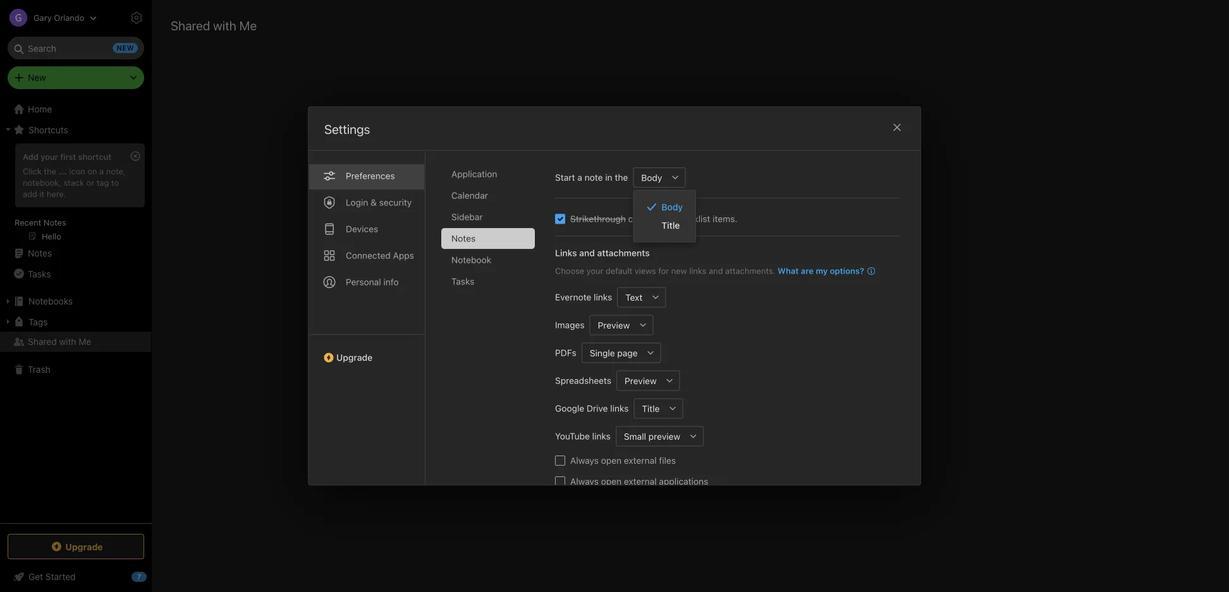 Task type: describe. For each thing, give the bounding box(es) containing it.
items.
[[713, 213, 738, 224]]

notebooks link
[[0, 292, 151, 312]]

0 vertical spatial shared
[[685, 325, 721, 339]]

preview button for spreadsheets
[[617, 371, 660, 391]]

start a note in the
[[555, 172, 628, 182]]

images
[[555, 320, 585, 330]]

notes down recent notes
[[28, 248, 52, 259]]

tasks inside button
[[28, 269, 51, 279]]

links down the drive at the bottom left
[[592, 431, 611, 441]]

attachments
[[597, 248, 650, 258]]

Choose default view option for PDFs field
[[582, 343, 661, 363]]

notes inside group
[[44, 218, 66, 227]]

body link
[[634, 198, 696, 216]]

shared with me inside tree
[[28, 337, 91, 347]]

default
[[606, 266, 633, 275]]

upgrade for upgrade popup button within the tab list
[[336, 352, 373, 363]]

external for files
[[624, 455, 657, 466]]

application
[[452, 169, 497, 179]]

personal
[[346, 277, 381, 287]]

icon
[[69, 166, 85, 176]]

settings
[[324, 122, 370, 137]]

spreadsheets
[[555, 375, 612, 386]]

...
[[58, 166, 67, 176]]

to
[[111, 178, 119, 187]]

it
[[40, 189, 44, 198]]

and for attachments
[[579, 248, 595, 258]]

notes and notebooks shared with you will show up here.
[[562, 350, 819, 362]]

note
[[585, 172, 603, 182]]

shared with me link
[[0, 332, 151, 352]]

single
[[590, 348, 615, 358]]

your for default
[[587, 266, 604, 275]]

my
[[816, 266, 828, 275]]

click
[[23, 166, 42, 176]]

shortcuts
[[28, 124, 68, 135]]

for
[[659, 266, 669, 275]]

body inside dropdown list menu
[[662, 202, 683, 213]]

text button
[[617, 287, 646, 307]]

connected apps
[[346, 250, 414, 261]]

always for always open external applications
[[570, 476, 599, 487]]

a inside icon on a note, notebook, stack or tag to add it here.
[[99, 166, 104, 176]]

click the ...
[[23, 166, 67, 176]]

info
[[384, 277, 399, 287]]

evernote links
[[555, 292, 612, 302]]

Always open external files checkbox
[[555, 456, 565, 466]]

expand notebooks image
[[3, 297, 13, 307]]

tasks button
[[0, 264, 151, 284]]

preview button for images
[[590, 315, 633, 335]]

Start a new note in the body or title. field
[[633, 167, 686, 188]]

group containing add your first shortcut
[[0, 140, 151, 249]]

views
[[635, 266, 656, 275]]

attachments.
[[725, 266, 776, 275]]

Choose default view option for Google Drive links field
[[634, 398, 683, 419]]

and for notebooks
[[592, 350, 609, 362]]

always open external applications
[[570, 476, 709, 487]]

google
[[555, 403, 584, 414]]

tags button
[[0, 312, 151, 332]]

apps
[[393, 250, 414, 261]]

first
[[60, 152, 76, 161]]

0 horizontal spatial with
[[59, 337, 76, 347]]

Search text field
[[16, 37, 135, 59]]

choose your default views for new links and attachments.
[[555, 266, 776, 275]]

title button
[[634, 398, 663, 419]]

expand tags image
[[3, 317, 13, 327]]

links and attachments
[[555, 248, 650, 258]]

1 vertical spatial shared
[[663, 350, 694, 362]]

tasks tab
[[441, 271, 535, 292]]

links right the drive at the bottom left
[[610, 403, 629, 414]]

tab list for application
[[309, 151, 426, 485]]

login & security
[[346, 197, 412, 207]]

icon on a note, notebook, stack or tag to add it here.
[[23, 166, 126, 198]]

home link
[[0, 99, 152, 120]]

devices
[[346, 224, 378, 234]]

notes link
[[0, 243, 151, 264]]

trash link
[[0, 360, 151, 380]]

add
[[23, 152, 38, 161]]

shortcuts button
[[0, 120, 151, 140]]

google drive links
[[555, 403, 629, 414]]

here. inside shared with me element
[[796, 350, 819, 362]]

links right new
[[689, 266, 707, 275]]

Choose default view option for Spreadsheets field
[[617, 371, 680, 391]]

evernote
[[555, 292, 592, 302]]

choose
[[555, 266, 584, 275]]

new button
[[8, 66, 144, 89]]

drive
[[587, 403, 608, 414]]

shortcut
[[78, 152, 111, 161]]

recent notes
[[15, 218, 66, 227]]

personal info
[[346, 277, 399, 287]]

new
[[671, 266, 687, 275]]

security
[[379, 197, 412, 207]]

single page
[[590, 348, 638, 358]]

title link
[[634, 216, 696, 234]]

preferences
[[346, 170, 395, 181]]

notebooks
[[612, 350, 660, 362]]

single page button
[[582, 343, 641, 363]]

0 vertical spatial me
[[239, 18, 257, 33]]

preview
[[649, 431, 681, 442]]

completed
[[628, 213, 672, 224]]

yet
[[724, 325, 740, 339]]

pdfs
[[555, 348, 577, 358]]

your for first
[[41, 152, 58, 161]]

youtube links
[[555, 431, 611, 441]]

0 vertical spatial shared
[[171, 18, 210, 33]]

recent
[[15, 218, 41, 227]]

close image
[[890, 120, 905, 135]]

2 vertical spatial with
[[697, 350, 716, 362]]

or
[[86, 178, 94, 187]]

connected
[[346, 250, 391, 261]]

strikethrough
[[570, 213, 626, 224]]

page
[[617, 348, 638, 358]]

are
[[801, 266, 814, 275]]

nothing shared yet
[[641, 325, 740, 339]]

upgrade button inside tab list
[[309, 334, 425, 368]]

links left text button
[[594, 292, 612, 302]]

1 horizontal spatial with
[[213, 18, 236, 33]]



Task type: vqa. For each thing, say whether or not it's contained in the screenshot.


Task type: locate. For each thing, give the bounding box(es) containing it.
tags
[[28, 317, 48, 327]]

login
[[346, 197, 368, 207]]

the right in
[[615, 172, 628, 182]]

1 vertical spatial your
[[587, 266, 604, 275]]

0 vertical spatial with
[[213, 18, 236, 33]]

upgrade
[[336, 352, 373, 363], [65, 542, 103, 552]]

0 vertical spatial and
[[579, 248, 595, 258]]

preview button
[[590, 315, 633, 335], [617, 371, 660, 391]]

up
[[782, 350, 793, 362]]

title inside title link
[[662, 220, 680, 231]]

the left ...
[[44, 166, 56, 176]]

strikethrough completed checklist items.
[[570, 213, 738, 224]]

0 vertical spatial upgrade
[[336, 352, 373, 363]]

always right always open external files option
[[570, 455, 599, 466]]

shared right settings icon
[[171, 18, 210, 33]]

note,
[[106, 166, 126, 176]]

0 vertical spatial title
[[662, 220, 680, 231]]

1 vertical spatial preview button
[[617, 371, 660, 391]]

preview for images
[[598, 320, 630, 330]]

shared down tags
[[28, 337, 57, 347]]

calendar
[[452, 190, 488, 200]]

1 horizontal spatial shared
[[171, 18, 210, 33]]

1 open from the top
[[601, 455, 622, 466]]

will
[[738, 350, 752, 362]]

sidebar
[[452, 212, 483, 222]]

body up title link
[[662, 202, 683, 213]]

always right always open external applications option
[[570, 476, 599, 487]]

and left attachments.
[[709, 266, 723, 275]]

notebook,
[[23, 178, 61, 187]]

settings image
[[129, 10, 144, 25]]

notebooks
[[28, 296, 73, 307]]

notes right recent
[[44, 218, 66, 227]]

you
[[718, 350, 735, 362]]

upgrade for the leftmost upgrade popup button
[[65, 542, 103, 552]]

open for always open external files
[[601, 455, 622, 466]]

0 vertical spatial preview
[[598, 320, 630, 330]]

1 vertical spatial and
[[709, 266, 723, 275]]

always for always open external files
[[570, 455, 599, 466]]

nothing
[[641, 325, 683, 339]]

tab list for start a note in the
[[441, 163, 545, 485]]

here. right up
[[796, 350, 819, 362]]

tab list containing application
[[441, 163, 545, 485]]

text
[[626, 292, 643, 302]]

0 horizontal spatial shared
[[28, 337, 57, 347]]

body up body link
[[641, 172, 662, 183]]

external for applications
[[624, 476, 657, 487]]

notebook tab
[[441, 250, 535, 270]]

body button
[[633, 167, 666, 188]]

tag
[[97, 178, 109, 187]]

a right on
[[99, 166, 104, 176]]

1 always from the top
[[570, 455, 599, 466]]

1 horizontal spatial the
[[615, 172, 628, 182]]

what are my options?
[[778, 266, 864, 275]]

preview up the single page
[[598, 320, 630, 330]]

title down body link
[[662, 220, 680, 231]]

1 vertical spatial preview
[[625, 376, 657, 386]]

and left page
[[592, 350, 609, 362]]

0 horizontal spatial me
[[79, 337, 91, 347]]

on
[[88, 166, 97, 176]]

your inside group
[[41, 152, 58, 161]]

your down links and attachments on the top of the page
[[587, 266, 604, 275]]

always open external files
[[570, 455, 676, 466]]

stack
[[64, 178, 84, 187]]

0 horizontal spatial tab list
[[309, 151, 426, 485]]

0 horizontal spatial shared with me
[[28, 337, 91, 347]]

links
[[555, 248, 577, 258]]

notes up spreadsheets
[[562, 350, 589, 362]]

open down always open external files
[[601, 476, 622, 487]]

your
[[41, 152, 58, 161], [587, 266, 604, 275]]

notes tab
[[441, 228, 535, 249]]

1 vertical spatial body
[[662, 202, 683, 213]]

sidebar tab
[[441, 206, 535, 227]]

0 vertical spatial external
[[624, 455, 657, 466]]

and inside shared with me element
[[592, 350, 609, 362]]

&
[[371, 197, 377, 207]]

0 vertical spatial always
[[570, 455, 599, 466]]

1 horizontal spatial tasks
[[452, 276, 475, 287]]

external
[[624, 455, 657, 466], [624, 476, 657, 487]]

0 vertical spatial shared with me
[[171, 18, 257, 33]]

1 horizontal spatial shared with me
[[171, 18, 257, 33]]

notebook
[[452, 255, 492, 265]]

1 vertical spatial title
[[642, 403, 660, 414]]

calendar tab
[[441, 185, 535, 206]]

notes down sidebar at the top
[[452, 233, 476, 243]]

title inside title button
[[642, 403, 660, 414]]

1 vertical spatial upgrade button
[[8, 534, 144, 560]]

notes inside tab
[[452, 233, 476, 243]]

1 horizontal spatial tab list
[[441, 163, 545, 485]]

0 vertical spatial open
[[601, 455, 622, 466]]

tab list
[[309, 151, 426, 485], [441, 163, 545, 485]]

2 horizontal spatial with
[[697, 350, 716, 362]]

notes
[[44, 218, 66, 227], [452, 233, 476, 243], [28, 248, 52, 259], [562, 350, 589, 362]]

1 horizontal spatial here.
[[796, 350, 819, 362]]

preview down notebooks
[[625, 376, 657, 386]]

tree containing home
[[0, 99, 152, 523]]

your up click the ... on the top left
[[41, 152, 58, 161]]

small preview
[[624, 431, 681, 442]]

the
[[44, 166, 56, 176], [615, 172, 628, 182]]

tasks up notebooks
[[28, 269, 51, 279]]

shared with me
[[171, 18, 257, 33], [28, 337, 91, 347]]

options?
[[830, 266, 864, 275]]

title up the small preview button
[[642, 403, 660, 414]]

Choose default view option for Images field
[[590, 315, 654, 335]]

1 horizontal spatial your
[[587, 266, 604, 275]]

add
[[23, 189, 37, 198]]

shared up notes and notebooks shared with you will show up here.
[[685, 325, 721, 339]]

show
[[755, 350, 779, 362]]

1 horizontal spatial a
[[578, 172, 582, 182]]

0 horizontal spatial upgrade button
[[8, 534, 144, 560]]

new
[[28, 72, 46, 83]]

0 horizontal spatial a
[[99, 166, 104, 176]]

home
[[28, 104, 52, 114]]

tasks inside tab
[[452, 276, 475, 287]]

here. right it
[[47, 189, 66, 198]]

external up always open external applications
[[624, 455, 657, 466]]

0 vertical spatial preview button
[[590, 315, 633, 335]]

2 vertical spatial and
[[592, 350, 609, 362]]

1 horizontal spatial upgrade button
[[309, 334, 425, 368]]

2 open from the top
[[601, 476, 622, 487]]

1 vertical spatial upgrade
[[65, 542, 103, 552]]

application tab
[[441, 163, 535, 184]]

preview for spreadsheets
[[625, 376, 657, 386]]

checklist
[[674, 213, 711, 224]]

0 horizontal spatial the
[[44, 166, 56, 176]]

tasks
[[28, 269, 51, 279], [452, 276, 475, 287]]

small preview button
[[616, 426, 684, 447]]

and right links
[[579, 248, 595, 258]]

shared down nothing shared yet
[[663, 350, 694, 362]]

tab list containing preferences
[[309, 151, 426, 485]]

1 horizontal spatial me
[[239, 18, 257, 33]]

0 vertical spatial here.
[[47, 189, 66, 198]]

1 vertical spatial with
[[59, 337, 76, 347]]

0 horizontal spatial title
[[642, 403, 660, 414]]

1 vertical spatial me
[[79, 337, 91, 347]]

preview
[[598, 320, 630, 330], [625, 376, 657, 386]]

preview button up single page button
[[590, 315, 633, 335]]

1 vertical spatial external
[[624, 476, 657, 487]]

1 vertical spatial shared with me
[[28, 337, 91, 347]]

group
[[0, 140, 151, 249]]

1 horizontal spatial upgrade
[[336, 352, 373, 363]]

in
[[605, 172, 613, 182]]

0 horizontal spatial upgrade
[[65, 542, 103, 552]]

dropdown list menu
[[634, 198, 696, 234]]

1 vertical spatial always
[[570, 476, 599, 487]]

Select218 checkbox
[[555, 214, 565, 224]]

body
[[641, 172, 662, 183], [662, 202, 683, 213]]

files
[[659, 455, 676, 466]]

Choose default view option for YouTube links field
[[616, 426, 704, 447]]

here.
[[47, 189, 66, 198], [796, 350, 819, 362]]

youtube
[[555, 431, 590, 441]]

external down always open external files
[[624, 476, 657, 487]]

shared with me element
[[152, 0, 1230, 593]]

1 horizontal spatial title
[[662, 220, 680, 231]]

here. inside icon on a note, notebook, stack or tag to add it here.
[[47, 189, 66, 198]]

open for always open external applications
[[601, 476, 622, 487]]

2 external from the top
[[624, 476, 657, 487]]

0 horizontal spatial here.
[[47, 189, 66, 198]]

2 always from the top
[[570, 476, 599, 487]]

Always open external applications checkbox
[[555, 477, 565, 487]]

preview button down notebooks
[[617, 371, 660, 391]]

0 vertical spatial body
[[641, 172, 662, 183]]

upgrade button
[[309, 334, 425, 368], [8, 534, 144, 560]]

0 vertical spatial your
[[41, 152, 58, 161]]

1 external from the top
[[624, 455, 657, 466]]

add your first shortcut
[[23, 152, 111, 161]]

1 vertical spatial shared
[[28, 337, 57, 347]]

open up always open external applications
[[601, 455, 622, 466]]

Choose default view option for Evernote links field
[[617, 287, 666, 307]]

1 vertical spatial open
[[601, 476, 622, 487]]

start
[[555, 172, 575, 182]]

notes inside shared with me element
[[562, 350, 589, 362]]

applications
[[659, 476, 709, 487]]

upgrade inside tab list
[[336, 352, 373, 363]]

shared
[[171, 18, 210, 33], [28, 337, 57, 347]]

a left note
[[578, 172, 582, 182]]

tasks down "notebook"
[[452, 276, 475, 287]]

tree
[[0, 99, 152, 523]]

1 vertical spatial here.
[[796, 350, 819, 362]]

0 horizontal spatial your
[[41, 152, 58, 161]]

small
[[624, 431, 646, 442]]

0 horizontal spatial tasks
[[28, 269, 51, 279]]

body inside button
[[641, 172, 662, 183]]

None search field
[[16, 37, 135, 59]]

trash
[[28, 365, 50, 375]]

0 vertical spatial upgrade button
[[309, 334, 425, 368]]



